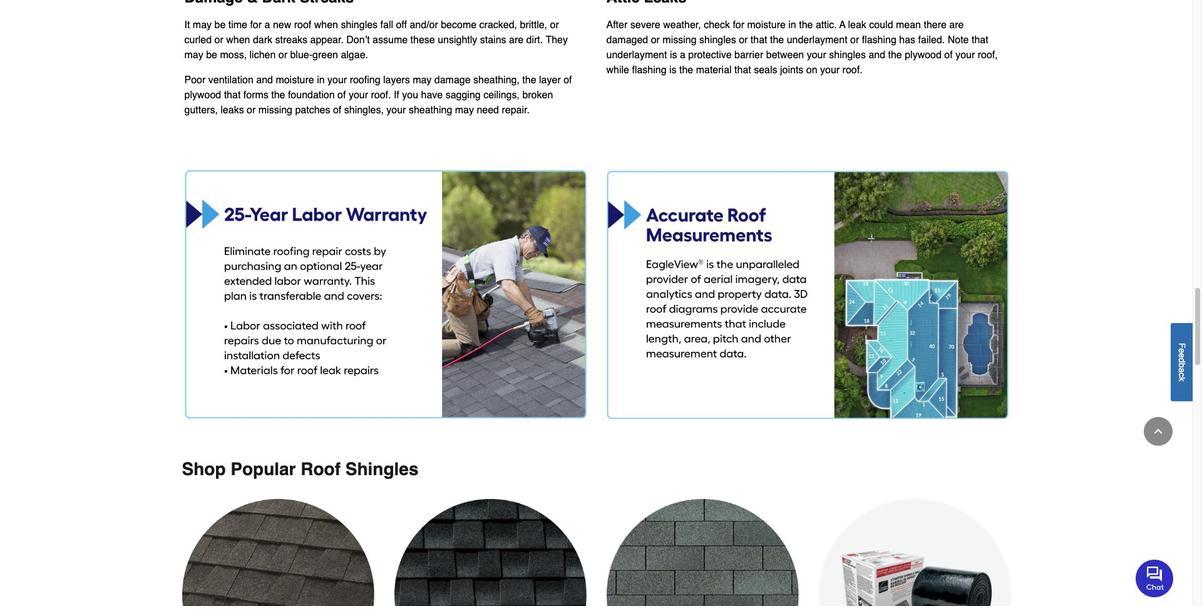 Task type: describe. For each thing, give the bounding box(es) containing it.
that up barrier
[[751, 34, 768, 46]]

f e e d b a c k
[[1178, 343, 1188, 381]]

seals
[[754, 65, 778, 76]]

stains
[[480, 34, 507, 46]]

shingles
[[346, 459, 419, 479]]

broken
[[523, 90, 553, 101]]

repair.
[[502, 105, 530, 116]]

need
[[477, 105, 499, 116]]

appear.
[[310, 34, 344, 46]]

or down the severe
[[651, 34, 660, 46]]

protective
[[689, 49, 732, 61]]

that inside poor ventilation and moisture in your roofing layers may damage sheathing, the layer of plywood that forms the foundation of your roof. if you have sagging ceilings, broken gutters, leaks or missing patches of shingles, your sheathing may need repair.
[[224, 90, 241, 101]]

attic.
[[816, 19, 837, 31]]

missing inside after severe weather, check for moisture in the attic. a leak could mean there are damaged or missing shingles or that the underlayment or flashing has failed. note that underlayment is a protective barrier between your shingles and the plywood of your roof, while flashing is the material that seals joints on your roof.
[[663, 34, 697, 46]]

time
[[229, 19, 247, 31]]

your up the 'on'
[[807, 49, 827, 61]]

streaks
[[275, 34, 308, 46]]

the up the between
[[771, 34, 785, 46]]

f
[[1178, 343, 1188, 348]]

sagging
[[446, 90, 481, 101]]

for for when
[[250, 19, 262, 31]]

you
[[402, 90, 419, 101]]

chat invite button image
[[1137, 559, 1175, 597]]

that up roof,
[[972, 34, 989, 46]]

your down note
[[956, 49, 976, 61]]

fall
[[381, 19, 393, 31]]

dirt.
[[527, 34, 543, 46]]

roof. inside after severe weather, check for moisture in the attic. a leak could mean there are damaged or missing shingles or that the underlayment or flashing has failed. note that underlayment is a protective barrier between your shingles and the plywood of your roof, while flashing is the material that seals joints on your roof.
[[843, 65, 863, 76]]

the down has
[[889, 49, 903, 61]]

have
[[421, 90, 443, 101]]

failed.
[[919, 34, 946, 46]]

has
[[900, 34, 916, 46]]

while
[[607, 65, 630, 76]]

for for or
[[733, 19, 745, 31]]

there
[[924, 19, 947, 31]]

the right forms
[[271, 90, 285, 101]]

plywood inside poor ventilation and moisture in your roofing layers may damage sheathing, the layer of plywood that forms the foundation of your roof. if you have sagging ceilings, broken gutters, leaks or missing patches of shingles, your sheathing may need repair.
[[185, 90, 221, 101]]

sheathing,
[[474, 75, 520, 86]]

the left attic.
[[800, 19, 814, 31]]

joints
[[781, 65, 804, 76]]

they
[[546, 34, 568, 46]]

layer
[[539, 75, 561, 86]]

scroll to top element
[[1145, 417, 1174, 446]]

could
[[870, 19, 894, 31]]

poor ventilation and moisture in your roofing layers may damage sheathing, the layer of plywood that forms the foundation of your roof. if you have sagging ceilings, broken gutters, leaks or missing patches of shingles, your sheathing may need repair.
[[185, 75, 572, 116]]

between
[[767, 49, 805, 61]]

these
[[411, 34, 435, 46]]

1 is from the top
[[670, 49, 678, 61]]

k
[[1178, 377, 1188, 381]]

roof
[[294, 19, 312, 31]]

green
[[313, 49, 338, 61]]

gutters,
[[185, 105, 218, 116]]

severe
[[631, 19, 661, 31]]

1 vertical spatial be
[[206, 49, 217, 61]]

or inside poor ventilation and moisture in your roofing layers may damage sheathing, the layer of plywood that forms the foundation of your roof. if you have sagging ceilings, broken gutters, leaks or missing patches of shingles, your sheathing may need repair.
[[247, 105, 256, 116]]

or up moss, on the left top of page
[[215, 34, 224, 46]]

assume
[[373, 34, 408, 46]]

moisture inside poor ventilation and moisture in your roofing layers may damage sheathing, the layer of plywood that forms the foundation of your roof. if you have sagging ceilings, broken gutters, leaks or missing patches of shingles, your sheathing may need repair.
[[276, 75, 314, 86]]

1 vertical spatial underlayment
[[607, 49, 668, 61]]

and/or
[[410, 19, 438, 31]]

your right the 'on'
[[821, 65, 840, 76]]

0 horizontal spatial flashing
[[632, 65, 667, 76]]

barrier
[[735, 49, 764, 61]]

shop
[[182, 459, 226, 479]]

the up broken
[[523, 75, 537, 86]]

roof
[[301, 459, 341, 479]]

your up shingles,
[[349, 90, 368, 101]]

patches
[[295, 105, 330, 116]]

of right layer
[[564, 75, 572, 86]]

leaks
[[221, 105, 244, 116]]

or down 'streaks'
[[279, 49, 288, 61]]

it
[[185, 19, 190, 31]]

your down if
[[387, 105, 406, 116]]

note
[[948, 34, 970, 46]]

don't
[[347, 34, 370, 46]]

2 is from the top
[[670, 65, 677, 76]]

are inside it may be time for a new roof when shingles fall off and/or become cracked, brittle, or curled or when dark streaks appear. don't assume these unsightly stains are dirt. they may be moss, lichen or blue-green algae.
[[509, 34, 524, 46]]

material
[[697, 65, 732, 76]]

layers
[[383, 75, 410, 86]]



Task type: locate. For each thing, give the bounding box(es) containing it.
lichen
[[250, 49, 276, 61]]

shingles inside it may be time for a new roof when shingles fall off and/or become cracked, brittle, or curled or when dark streaks appear. don't assume these unsightly stains are dirt. they may be moss, lichen or blue-green algae.
[[341, 19, 378, 31]]

of up shingles,
[[338, 90, 346, 101]]

in up foundation
[[317, 75, 325, 86]]

cracked,
[[480, 19, 518, 31]]

0 horizontal spatial in
[[317, 75, 325, 86]]

0 vertical spatial missing
[[663, 34, 697, 46]]

roof.
[[843, 65, 863, 76], [371, 90, 391, 101]]

underlayment
[[787, 34, 848, 46], [607, 49, 668, 61]]

f e e d b a c k button
[[1172, 323, 1194, 401]]

0 vertical spatial underlayment
[[787, 34, 848, 46]]

that
[[751, 34, 768, 46], [972, 34, 989, 46], [735, 65, 752, 76], [224, 90, 241, 101]]

a
[[265, 19, 270, 31], [680, 49, 686, 61], [1178, 368, 1188, 373]]

missing down forms
[[259, 105, 293, 116]]

1 horizontal spatial a
[[680, 49, 686, 61]]

a
[[840, 19, 846, 31]]

or up barrier
[[739, 34, 748, 46]]

off
[[396, 19, 407, 31]]

blue-
[[290, 49, 313, 61]]

and down the could
[[869, 49, 886, 61]]

2 for from the left
[[733, 19, 745, 31]]

mean
[[897, 19, 922, 31]]

for right the check
[[733, 19, 745, 31]]

for
[[250, 19, 262, 31], [733, 19, 745, 31]]

or down the leak
[[851, 34, 860, 46]]

curled
[[185, 34, 212, 46]]

or down forms
[[247, 105, 256, 116]]

1 horizontal spatial in
[[789, 19, 797, 31]]

may up have
[[413, 75, 432, 86]]

0 horizontal spatial missing
[[259, 105, 293, 116]]

dark
[[253, 34, 273, 46]]

1 vertical spatial and
[[256, 75, 273, 86]]

poor
[[185, 75, 206, 86]]

a inside "button"
[[1178, 368, 1188, 373]]

0 vertical spatial is
[[670, 49, 678, 61]]

ventilation
[[208, 75, 254, 86]]

roofing
[[350, 75, 381, 86]]

underlayment down damaged in the right top of the page
[[607, 49, 668, 61]]

1 vertical spatial shingles
[[700, 34, 737, 46]]

1 horizontal spatial shingles
[[700, 34, 737, 46]]

that up leaks
[[224, 90, 241, 101]]

are up note
[[950, 19, 965, 31]]

0 horizontal spatial shingles
[[341, 19, 378, 31]]

in inside after severe weather, check for moisture in the attic. a leak could mean there are damaged or missing shingles or that the underlayment or flashing has failed. note that underlayment is a protective barrier between your shingles and the plywood of your roof, while flashing is the material that seals joints on your roof.
[[789, 19, 797, 31]]

of inside after severe weather, check for moisture in the attic. a leak could mean there are damaged or missing shingles or that the underlayment or flashing has failed. note that underlayment is a protective barrier between your shingles and the plywood of your roof, while flashing is the material that seals joints on your roof.
[[945, 49, 953, 61]]

2 vertical spatial a
[[1178, 368, 1188, 373]]

be down curled
[[206, 49, 217, 61]]

the
[[800, 19, 814, 31], [771, 34, 785, 46], [889, 49, 903, 61], [680, 65, 694, 76], [523, 75, 537, 86], [271, 90, 285, 101]]

of down note
[[945, 49, 953, 61]]

a section of a roof with hip and ridge shingles. image
[[182, 499, 374, 606]]

0 vertical spatial when
[[314, 19, 338, 31]]

foundation
[[288, 90, 335, 101]]

1 vertical spatial plywood
[[185, 90, 221, 101]]

0 horizontal spatial roof.
[[371, 90, 391, 101]]

roof,
[[978, 49, 999, 61]]

the left material
[[680, 65, 694, 76]]

1 horizontal spatial moisture
[[748, 19, 786, 31]]

1 vertical spatial missing
[[259, 105, 293, 116]]

a inside after severe weather, check for moisture in the attic. a leak could mean there are damaged or missing shingles or that the underlayment or flashing has failed. note that underlayment is a protective barrier between your shingles and the plywood of your roof, while flashing is the material that seals joints on your roof.
[[680, 49, 686, 61]]

become
[[441, 19, 477, 31]]

damaged
[[607, 34, 649, 46]]

underlayment down attic.
[[787, 34, 848, 46]]

leak
[[849, 19, 867, 31]]

moisture up barrier
[[748, 19, 786, 31]]

may down curled
[[185, 49, 203, 61]]

when up the appear.
[[314, 19, 338, 31]]

flashing down the could
[[863, 34, 897, 46]]

forms
[[244, 90, 269, 101]]

your down green on the top left of page
[[328, 75, 347, 86]]

check
[[704, 19, 731, 31]]

be
[[215, 19, 226, 31], [206, 49, 217, 61]]

1 horizontal spatial are
[[950, 19, 965, 31]]

0 horizontal spatial and
[[256, 75, 273, 86]]

0 horizontal spatial for
[[250, 19, 262, 31]]

0 horizontal spatial underlayment
[[607, 49, 668, 61]]

and up forms
[[256, 75, 273, 86]]

1 horizontal spatial for
[[733, 19, 745, 31]]

1 vertical spatial when
[[226, 34, 250, 46]]

and inside poor ventilation and moisture in your roofing layers may damage sheathing, the layer of plywood that forms the foundation of your roof. if you have sagging ceilings, broken gutters, leaks or missing patches of shingles, your sheathing may need repair.
[[256, 75, 273, 86]]

are left dirt.
[[509, 34, 524, 46]]

2 horizontal spatial a
[[1178, 368, 1188, 373]]

0 vertical spatial be
[[215, 19, 226, 31]]

0 vertical spatial are
[[950, 19, 965, 31]]

1 vertical spatial moisture
[[276, 75, 314, 86]]

moisture up foundation
[[276, 75, 314, 86]]

or up they
[[550, 19, 559, 31]]

e up the d
[[1178, 348, 1188, 353]]

when down time
[[226, 34, 250, 46]]

1 vertical spatial is
[[670, 65, 677, 76]]

a for it
[[265, 19, 270, 31]]

2 vertical spatial shingles
[[830, 49, 866, 61]]

is
[[670, 49, 678, 61], [670, 65, 677, 76]]

1 horizontal spatial plywood
[[905, 49, 942, 61]]

and
[[869, 49, 886, 61], [256, 75, 273, 86]]

for up "dark"
[[250, 19, 262, 31]]

of right patches
[[333, 105, 342, 116]]

in up the between
[[789, 19, 797, 31]]

are
[[950, 19, 965, 31], [509, 34, 524, 46]]

shingles up don't
[[341, 19, 378, 31]]

0 horizontal spatial moisture
[[276, 75, 314, 86]]

brittle,
[[520, 19, 548, 31]]

2 e from the top
[[1178, 353, 1188, 358]]

if
[[394, 90, 400, 101]]

2 horizontal spatial shingles
[[830, 49, 866, 61]]

algae.
[[341, 49, 368, 61]]

a roll of black peel-and-stick starter shingles next to its box packaging. image
[[819, 499, 1012, 606]]

eliminate roofing repair costs by purchasing an optional 25-year extended labor warranty. image
[[185, 170, 587, 419]]

of
[[945, 49, 953, 61], [564, 75, 572, 86], [338, 90, 346, 101], [333, 105, 342, 116]]

or
[[550, 19, 559, 31], [215, 34, 224, 46], [651, 34, 660, 46], [739, 34, 748, 46], [851, 34, 860, 46], [279, 49, 288, 61], [247, 105, 256, 116]]

0 vertical spatial plywood
[[905, 49, 942, 61]]

0 horizontal spatial when
[[226, 34, 250, 46]]

it may be time for a new roof when shingles fall off and/or become cracked, brittle, or curled or when dark streaks appear. don't assume these unsightly stains are dirt. they may be moss, lichen or blue-green algae.
[[185, 19, 568, 61]]

1 horizontal spatial and
[[869, 49, 886, 61]]

flashing right "while"
[[632, 65, 667, 76]]

shingles down a
[[830, 49, 866, 61]]

1 vertical spatial flashing
[[632, 65, 667, 76]]

0 vertical spatial and
[[869, 49, 886, 61]]

a section of gray 3-tab shingles. image
[[607, 499, 799, 606]]

missing
[[663, 34, 697, 46], [259, 105, 293, 116]]

plywood down failed.
[[905, 49, 942, 61]]

missing down weather,
[[663, 34, 697, 46]]

1 e from the top
[[1178, 348, 1188, 353]]

d
[[1178, 358, 1188, 363]]

on
[[807, 65, 818, 76]]

in
[[789, 19, 797, 31], [317, 75, 325, 86]]

is left material
[[670, 65, 677, 76]]

damage
[[435, 75, 471, 86]]

1 horizontal spatial when
[[314, 19, 338, 31]]

flashing
[[863, 34, 897, 46], [632, 65, 667, 76]]

shingles down the check
[[700, 34, 737, 46]]

1 vertical spatial are
[[509, 34, 524, 46]]

plywood inside after severe weather, check for moisture in the attic. a leak could mean there are damaged or missing shingles or that the underlayment or flashing has failed. note that underlayment is a protective barrier between your shingles and the plywood of your roof, while flashing is the material that seals joints on your roof.
[[905, 49, 942, 61]]

roof. right the 'on'
[[843, 65, 863, 76]]

unsightly
[[438, 34, 478, 46]]

in inside poor ventilation and moisture in your roofing layers may damage sheathing, the layer of plywood that forms the foundation of your roof. if you have sagging ceilings, broken gutters, leaks or missing patches of shingles, your sheathing may need repair.
[[317, 75, 325, 86]]

missing inside poor ventilation and moisture in your roofing layers may damage sheathing, the layer of plywood that forms the foundation of your roof. if you have sagging ceilings, broken gutters, leaks or missing patches of shingles, your sheathing may need repair.
[[259, 105, 293, 116]]

e
[[1178, 348, 1188, 353], [1178, 353, 1188, 358]]

0 horizontal spatial plywood
[[185, 90, 221, 101]]

shop popular roof shingles
[[182, 459, 419, 479]]

after
[[607, 19, 628, 31]]

a up k at the bottom right
[[1178, 368, 1188, 373]]

b
[[1178, 363, 1188, 368]]

plywood
[[905, 49, 942, 61], [185, 90, 221, 101]]

ceilings,
[[484, 90, 520, 101]]

chevron up image
[[1153, 425, 1165, 438]]

moss,
[[220, 49, 247, 61]]

moisture inside after severe weather, check for moisture in the attic. a leak could mean there are damaged or missing shingles or that the underlayment or flashing has failed. note that underlayment is a protective barrier between your shingles and the plywood of your roof, while flashing is the material that seals joints on your roof.
[[748, 19, 786, 31]]

0 vertical spatial roof.
[[843, 65, 863, 76]]

a inside it may be time for a new roof when shingles fall off and/or become cracked, brittle, or curled or when dark streaks appear. don't assume these unsightly stains are dirt. they may be moss, lichen or blue-green algae.
[[265, 19, 270, 31]]

1 for from the left
[[250, 19, 262, 31]]

your
[[807, 49, 827, 61], [956, 49, 976, 61], [821, 65, 840, 76], [328, 75, 347, 86], [349, 90, 368, 101], [387, 105, 406, 116]]

1 vertical spatial a
[[680, 49, 686, 61]]

a for f
[[1178, 368, 1188, 373]]

and inside after severe weather, check for moisture in the attic. a leak could mean there are damaged or missing shingles or that the underlayment or flashing has failed. note that underlayment is a protective barrier between your shingles and the plywood of your roof, while flashing is the material that seals joints on your roof.
[[869, 49, 886, 61]]

0 vertical spatial moisture
[[748, 19, 786, 31]]

0 horizontal spatial are
[[509, 34, 524, 46]]

is down weather,
[[670, 49, 678, 61]]

a left new
[[265, 19, 270, 31]]

roof. inside poor ventilation and moisture in your roofing layers may damage sheathing, the layer of plywood that forms the foundation of your roof. if you have sagging ceilings, broken gutters, leaks or missing patches of shingles, your sheathing may need repair.
[[371, 90, 391, 101]]

0 vertical spatial a
[[265, 19, 270, 31]]

0 vertical spatial in
[[789, 19, 797, 31]]

a left protective
[[680, 49, 686, 61]]

new
[[273, 19, 291, 31]]

popular
[[231, 459, 296, 479]]

moisture
[[748, 19, 786, 31], [276, 75, 314, 86]]

0 vertical spatial shingles
[[341, 19, 378, 31]]

0 horizontal spatial a
[[265, 19, 270, 31]]

shingles,
[[344, 105, 384, 116]]

e up b
[[1178, 353, 1188, 358]]

1 horizontal spatial flashing
[[863, 34, 897, 46]]

1 horizontal spatial underlayment
[[787, 34, 848, 46]]

may down sagging
[[455, 105, 474, 116]]

roof. left if
[[371, 90, 391, 101]]

weather,
[[664, 19, 702, 31]]

1 horizontal spatial roof.
[[843, 65, 863, 76]]

be left time
[[215, 19, 226, 31]]

may right it
[[193, 19, 212, 31]]

0 vertical spatial flashing
[[863, 34, 897, 46]]

for inside after severe weather, check for moisture in the attic. a leak could mean there are damaged or missing shingles or that the underlayment or flashing has failed. note that underlayment is a protective barrier between your shingles and the plywood of your roof, while flashing is the material that seals joints on your roof.
[[733, 19, 745, 31]]

1 horizontal spatial missing
[[663, 34, 697, 46]]

eagleview is the unparalleled provider of aerial imagery, data analytics and property data. image
[[607, 170, 1009, 419]]

that down barrier
[[735, 65, 752, 76]]

shingles
[[341, 19, 378, 31], [700, 34, 737, 46], [830, 49, 866, 61]]

when
[[314, 19, 338, 31], [226, 34, 250, 46]]

are inside after severe weather, check for moisture in the attic. a leak could mean there are damaged or missing shingles or that the underlayment or flashing has failed. note that underlayment is a protective barrier between your shingles and the plywood of your roof, while flashing is the material that seals joints on your roof.
[[950, 19, 965, 31]]

1 vertical spatial roof.
[[371, 90, 391, 101]]

for inside it may be time for a new roof when shingles fall off and/or become cracked, brittle, or curled or when dark streaks appear. don't assume these unsightly stains are dirt. they may be moss, lichen or blue-green algae.
[[250, 19, 262, 31]]

a section of black architectural shingles. image
[[394, 499, 587, 606]]

1 vertical spatial in
[[317, 75, 325, 86]]

plywood up gutters,
[[185, 90, 221, 101]]

sheathing
[[409, 105, 453, 116]]

c
[[1178, 373, 1188, 377]]

after severe weather, check for moisture in the attic. a leak could mean there are damaged or missing shingles or that the underlayment or flashing has failed. note that underlayment is a protective barrier between your shingles and the plywood of your roof, while flashing is the material that seals joints on your roof.
[[607, 19, 999, 76]]



Task type: vqa. For each thing, say whether or not it's contained in the screenshot.
the gutters,
yes



